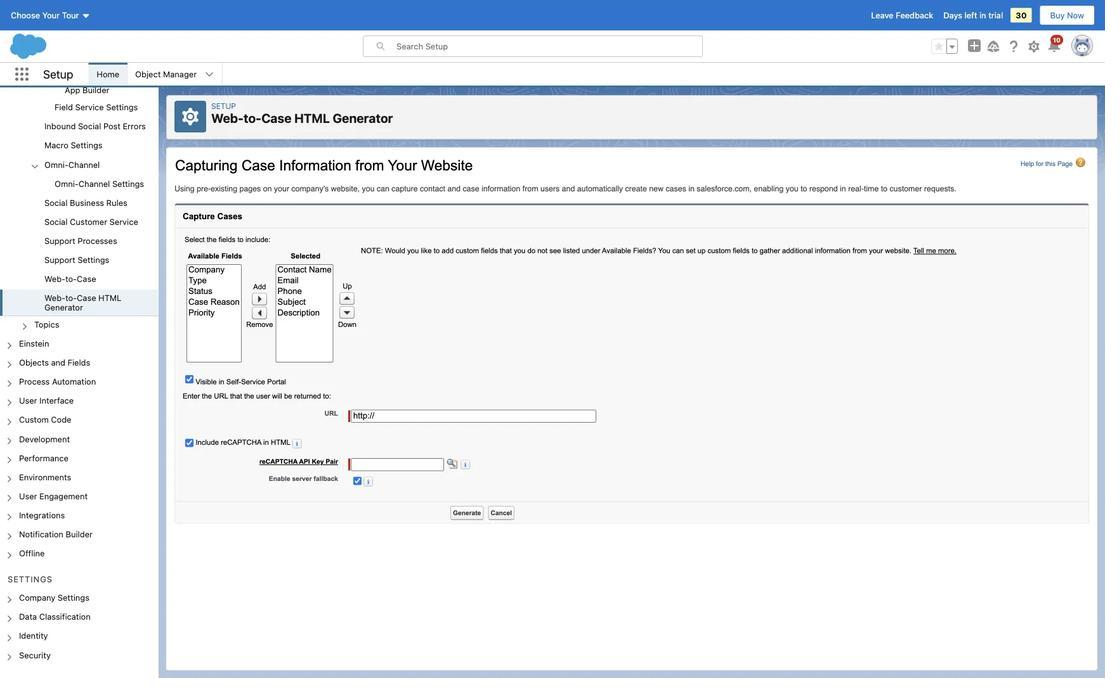 Task type: locate. For each thing, give the bounding box(es) containing it.
0 vertical spatial field
[[65, 76, 83, 85]]

omni-channel link
[[44, 160, 100, 171]]

field service settings
[[55, 102, 138, 112]]

channel
[[68, 160, 100, 169], [79, 179, 110, 188]]

0 horizontal spatial generator
[[44, 303, 83, 312]]

case for web-to-case html generator
[[77, 293, 96, 303]]

support
[[44, 236, 75, 246], [44, 255, 75, 265]]

object manager
[[135, 69, 197, 79]]

1 horizontal spatial setup
[[211, 102, 236, 110]]

html inside setup web-to-case html generator
[[294, 111, 330, 126]]

user up the custom
[[19, 396, 37, 406]]

support up web-to-case
[[44, 255, 75, 265]]

1 horizontal spatial html
[[294, 111, 330, 126]]

service down rules
[[110, 217, 138, 226]]

case inside setup web-to-case html generator
[[261, 111, 291, 126]]

tour
[[62, 10, 79, 20]]

0 vertical spatial omni-
[[44, 160, 68, 169]]

0 vertical spatial html
[[294, 111, 330, 126]]

0 horizontal spatial html
[[98, 293, 121, 303]]

web-
[[211, 111, 244, 126], [44, 274, 65, 284], [44, 293, 65, 303]]

case inside web-to-case html generator
[[77, 293, 96, 303]]

30
[[1016, 10, 1027, 20]]

1 vertical spatial web-
[[44, 274, 65, 284]]

social up the support processes at the top
[[44, 217, 68, 226]]

home
[[97, 69, 119, 79]]

channel up business
[[79, 179, 110, 188]]

objects
[[19, 358, 49, 368]]

omni- down macro
[[44, 160, 68, 169]]

omni-
[[44, 160, 68, 169], [55, 179, 79, 188]]

data classification link
[[19, 613, 91, 624]]

0 vertical spatial setup
[[43, 67, 73, 81]]

2 vertical spatial web-
[[44, 293, 65, 303]]

service up field service settings
[[85, 76, 114, 85]]

social for customer
[[44, 217, 68, 226]]

social
[[78, 122, 101, 131], [44, 198, 68, 207], [44, 217, 68, 226]]

0 vertical spatial case
[[261, 111, 291, 126]]

object manager link
[[128, 63, 204, 86]]

to- inside setup web-to-case html generator
[[244, 111, 261, 126]]

service for settings
[[75, 102, 104, 112]]

support inside 'link'
[[44, 255, 75, 265]]

field
[[65, 76, 83, 85], [55, 102, 73, 112]]

environments link
[[19, 473, 71, 484]]

0 horizontal spatial setup
[[43, 67, 73, 81]]

web- inside web-to-case html generator
[[44, 293, 65, 303]]

0 vertical spatial service
[[85, 76, 114, 85]]

user engagement
[[19, 492, 88, 501]]

0 vertical spatial generator
[[333, 111, 393, 126]]

channel for omni-channel settings
[[79, 179, 110, 188]]

field down app on the left top
[[55, 102, 73, 112]]

Search Setup text field
[[396, 36, 702, 56]]

1 vertical spatial service
[[75, 102, 104, 112]]

html
[[294, 111, 330, 126], [98, 293, 121, 303]]

2 vertical spatial social
[[44, 217, 68, 226]]

user for user engagement
[[19, 492, 37, 501]]

1 horizontal spatial generator
[[333, 111, 393, 126]]

2 user from the top
[[19, 492, 37, 501]]

social down field service settings "link"
[[78, 122, 101, 131]]

field left home
[[65, 76, 83, 85]]

service up inbound social post errors
[[75, 102, 104, 112]]

processes
[[78, 236, 117, 246]]

1 support from the top
[[44, 236, 75, 246]]

field inside "link"
[[55, 102, 73, 112]]

settings
[[106, 102, 138, 112], [71, 141, 102, 150], [112, 179, 144, 188], [78, 255, 109, 265], [8, 575, 53, 584], [58, 594, 89, 603]]

settings inside 'link'
[[78, 255, 109, 265]]

1 vertical spatial builder
[[66, 530, 93, 539]]

interface
[[39, 396, 74, 406]]

2 support from the top
[[44, 255, 75, 265]]

1 vertical spatial support
[[44, 255, 75, 265]]

support processes link
[[44, 236, 117, 248]]

setup for setup web-to-case html generator
[[211, 102, 236, 110]]

to- inside web-to-case html generator
[[65, 293, 77, 303]]

security
[[19, 651, 51, 660]]

buy now
[[1050, 10, 1084, 20]]

1 vertical spatial channel
[[79, 179, 110, 188]]

settings inside "link"
[[106, 102, 138, 112]]

user up integrations
[[19, 492, 37, 501]]

1 vertical spatial user
[[19, 492, 37, 501]]

channel down "macro settings" link
[[68, 160, 100, 169]]

1 vertical spatial setup
[[211, 102, 236, 110]]

1 vertical spatial social
[[44, 198, 68, 207]]

1 vertical spatial html
[[98, 293, 121, 303]]

builder
[[82, 85, 109, 95], [66, 530, 93, 539]]

setup inside setup web-to-case html generator
[[211, 102, 236, 110]]

service for mobile
[[85, 76, 114, 85]]

setup
[[43, 67, 73, 81], [211, 102, 236, 110]]

buy
[[1050, 10, 1065, 20]]

omni- down omni-channel link
[[55, 179, 79, 188]]

2 vertical spatial to-
[[65, 293, 77, 303]]

development link
[[19, 434, 70, 446]]

channel for omni-channel
[[68, 160, 100, 169]]

service inside "link"
[[75, 102, 104, 112]]

process automation
[[19, 377, 96, 387]]

user engagement link
[[19, 492, 88, 503]]

generator
[[333, 111, 393, 126], [44, 303, 83, 312]]

web- down web-to-case link
[[44, 293, 65, 303]]

to- for web-to-case html generator
[[65, 293, 77, 303]]

omni- for omni-channel
[[44, 160, 68, 169]]

0 vertical spatial to-
[[244, 111, 261, 126]]

custom code
[[19, 415, 71, 425]]

builder right notification
[[66, 530, 93, 539]]

0 vertical spatial support
[[44, 236, 75, 246]]

service
[[85, 76, 114, 85], [75, 102, 104, 112], [110, 217, 138, 226]]

service inside field service mobile app builder
[[85, 76, 114, 85]]

html inside web-to-case html generator
[[98, 293, 121, 303]]

0 vertical spatial web-
[[211, 111, 244, 126]]

settings up post
[[106, 102, 138, 112]]

to-
[[244, 111, 261, 126], [65, 274, 77, 284], [65, 293, 77, 303]]

1 vertical spatial field
[[55, 102, 73, 112]]

0 vertical spatial channel
[[68, 160, 100, 169]]

settings down processes
[[78, 255, 109, 265]]

user interface link
[[19, 396, 74, 408]]

field service mobile app builder link
[[65, 76, 159, 95]]

0 vertical spatial social
[[78, 122, 101, 131]]

support for support processes
[[44, 236, 75, 246]]

web- down support settings 'link'
[[44, 274, 65, 284]]

einstein link
[[19, 339, 49, 350]]

web- down setup link
[[211, 111, 244, 126]]

performance link
[[19, 454, 68, 465]]

2 vertical spatial service
[[110, 217, 138, 226]]

field inside field service mobile app builder
[[65, 76, 83, 85]]

1 vertical spatial to-
[[65, 274, 77, 284]]

1 vertical spatial omni-
[[55, 179, 79, 188]]

web- inside web-to-case link
[[44, 274, 65, 284]]

settings up rules
[[112, 179, 144, 188]]

support settings
[[44, 255, 109, 265]]

setup link
[[211, 102, 236, 110]]

user
[[19, 396, 37, 406], [19, 492, 37, 501]]

builder up field service settings
[[82, 85, 109, 95]]

web-to-case html generator link
[[44, 293, 159, 312]]

home link
[[89, 63, 127, 86]]

0 vertical spatial user
[[19, 396, 37, 406]]

social left business
[[44, 198, 68, 207]]

2 vertical spatial case
[[77, 293, 96, 303]]

support up support settings
[[44, 236, 75, 246]]

notification builder link
[[19, 530, 93, 541]]

omni- for omni-channel settings
[[55, 179, 79, 188]]

1 user from the top
[[19, 396, 37, 406]]

omni-channel settings
[[55, 179, 144, 188]]

fields
[[68, 358, 90, 368]]

development
[[19, 434, 70, 444]]

settings up 'company'
[[8, 575, 53, 584]]

macro
[[44, 141, 68, 150]]

1 vertical spatial generator
[[44, 303, 83, 312]]

field for field service mobile app builder
[[65, 76, 83, 85]]

1 vertical spatial case
[[77, 274, 96, 284]]

0 vertical spatial builder
[[82, 85, 109, 95]]

rules
[[106, 198, 127, 207]]

support processes
[[44, 236, 117, 246]]

days left in trial
[[944, 10, 1003, 20]]

feedback
[[896, 10, 933, 20]]

group
[[0, 0, 159, 335], [0, 0, 159, 316], [931, 39, 958, 54], [0, 53, 159, 118]]



Task type: vqa. For each thing, say whether or not it's contained in the screenshot.
Case to the middle
yes



Task type: describe. For each thing, give the bounding box(es) containing it.
inbound social post errors link
[[44, 122, 146, 133]]

leave feedback link
[[871, 10, 933, 20]]

macro settings link
[[44, 141, 102, 152]]

environments
[[19, 473, 71, 482]]

social customer service link
[[44, 217, 138, 228]]

days
[[944, 10, 962, 20]]

leave feedback
[[871, 10, 933, 20]]

inbound
[[44, 122, 76, 131]]

web- for web-to-case
[[44, 274, 65, 284]]

process automation link
[[19, 377, 96, 389]]

mobile
[[116, 76, 142, 85]]

data classification
[[19, 613, 91, 622]]

engagement
[[39, 492, 88, 501]]

integrations link
[[19, 511, 65, 522]]

support for support settings
[[44, 255, 75, 265]]

to- for web-to-case
[[65, 274, 77, 284]]

notification
[[19, 530, 63, 539]]

settings up classification on the bottom
[[58, 594, 89, 603]]

field service settings link
[[55, 102, 138, 114]]

objects and fields link
[[19, 358, 90, 370]]

generator inside setup web-to-case html generator
[[333, 111, 393, 126]]

custom code link
[[19, 415, 71, 427]]

field service mobile app builder
[[65, 76, 142, 95]]

choose your tour button
[[10, 5, 91, 25]]

your
[[42, 10, 60, 20]]

settings down inbound social post errors 'link'
[[71, 141, 102, 150]]

user interface
[[19, 396, 74, 406]]

web-to-case html generator tree item
[[0, 289, 159, 316]]

code
[[51, 415, 71, 425]]

identity
[[19, 632, 48, 641]]

identity link
[[19, 632, 48, 643]]

user for user interface
[[19, 396, 37, 406]]

web- inside setup web-to-case html generator
[[211, 111, 244, 126]]

process
[[19, 377, 50, 387]]

security link
[[19, 651, 51, 662]]

company settings
[[19, 594, 89, 603]]

web- for web-to-case html generator
[[44, 293, 65, 303]]

setup web-to-case html generator
[[211, 102, 393, 126]]

errors
[[123, 122, 146, 131]]

omni-channel
[[44, 160, 100, 169]]

automation
[[52, 377, 96, 387]]

integrations
[[19, 511, 65, 520]]

business
[[70, 198, 104, 207]]

generator inside web-to-case html generator
[[44, 303, 83, 312]]

builder inside field service mobile app builder
[[82, 85, 109, 95]]

social for business
[[44, 198, 68, 207]]

social business rules link
[[44, 198, 127, 209]]

setup for setup
[[43, 67, 73, 81]]

data
[[19, 613, 37, 622]]

post
[[103, 122, 120, 131]]

omni-channel settings link
[[55, 179, 144, 190]]

topics link
[[34, 320, 59, 331]]

case for web-to-case
[[77, 274, 96, 284]]

support settings link
[[44, 255, 109, 267]]

social business rules
[[44, 198, 127, 207]]

offline
[[19, 549, 45, 558]]

company settings link
[[19, 594, 89, 605]]

object
[[135, 69, 161, 79]]

performance
[[19, 454, 68, 463]]

choose
[[11, 10, 40, 20]]

offline link
[[19, 549, 45, 560]]

custom
[[19, 415, 49, 425]]

leave
[[871, 10, 894, 20]]

10 button
[[1047, 35, 1063, 54]]

field for field service settings
[[55, 102, 73, 112]]

manager
[[163, 69, 197, 79]]

web-to-case
[[44, 274, 96, 284]]

setup tree tree
[[0, 0, 159, 679]]

omni-channel tree item
[[0, 156, 159, 194]]

macro settings
[[44, 141, 102, 150]]

einstein
[[19, 339, 49, 349]]

objects and fields
[[19, 358, 90, 368]]

customer
[[70, 217, 107, 226]]

social inside 'link'
[[78, 122, 101, 131]]

10
[[1053, 36, 1061, 43]]

left
[[965, 10, 977, 20]]

now
[[1067, 10, 1084, 20]]

web-to-case link
[[44, 274, 96, 286]]

buy now button
[[1039, 5, 1095, 25]]

notification builder
[[19, 530, 93, 539]]

social customer service
[[44, 217, 138, 226]]

classification
[[39, 613, 91, 622]]

in
[[979, 10, 986, 20]]

company
[[19, 594, 55, 603]]

inbound social post errors
[[44, 122, 146, 131]]

app
[[65, 85, 80, 95]]

trial
[[989, 10, 1003, 20]]

settings inside omni-channel tree item
[[112, 179, 144, 188]]

topics
[[34, 320, 59, 329]]



